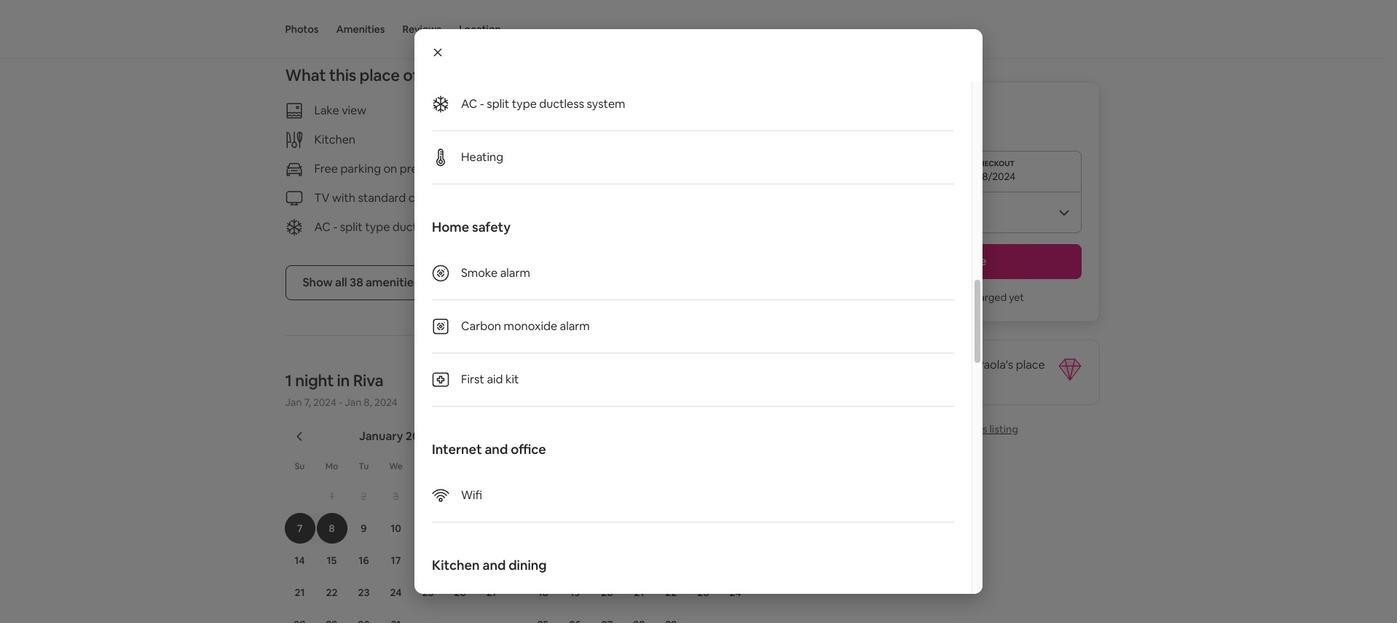 Task type: locate. For each thing, give the bounding box(es) containing it.
11 left 12
[[424, 522, 433, 535]]

2 10 button from the left
[[720, 513, 752, 544]]

20 button
[[476, 545, 508, 576], [591, 577, 623, 608]]

18
[[423, 554, 433, 567], [538, 586, 549, 599]]

2 horizontal spatial 2024
[[406, 429, 433, 444]]

5 button up 12 button
[[444, 481, 476, 512]]

1 horizontal spatial view
[[611, 103, 636, 118]]

24 button down '17, saturday, february 2024. unavailable' button
[[720, 577, 752, 608]]

0 horizontal spatial 21 button
[[284, 577, 316, 608]]

1 22 from the left
[[326, 586, 338, 599]]

0 horizontal spatial 5
[[457, 490, 463, 503]]

0 horizontal spatial 10
[[391, 522, 401, 535]]

7 right 6 button
[[637, 522, 642, 535]]

0 horizontal spatial 23
[[358, 586, 370, 599]]

20 down 13
[[486, 554, 498, 567]]

reserve button
[[848, 244, 1083, 279]]

23 button down 16
[[348, 577, 380, 608]]

and
[[485, 441, 508, 458], [483, 557, 506, 574]]

tv with standard cable
[[314, 190, 438, 206]]

23
[[358, 586, 370, 599], [698, 586, 709, 599]]

7 up 14
[[297, 522, 303, 535]]

- down with
[[333, 219, 338, 235]]

1 horizontal spatial 24 button
[[720, 577, 752, 608]]

0 vertical spatial type
[[512, 96, 537, 112]]

21 down 14
[[295, 586, 305, 599]]

1, thursday, february 2024. available. select as check-in date. button
[[656, 481, 687, 512]]

ac
[[461, 96, 478, 112], [314, 219, 331, 235]]

1 horizontal spatial ac
[[461, 96, 478, 112]]

0 vertical spatial -
[[480, 96, 485, 112]]

20 button down 13, tuesday, february 2024. this day is only available for checkout. 'button'
[[591, 577, 623, 608]]

8 button down 1 button
[[316, 513, 348, 544]]

view right mountain
[[611, 103, 636, 118]]

0 horizontal spatial this
[[329, 65, 356, 85]]

0 horizontal spatial 5 button
[[444, 481, 476, 512]]

1 horizontal spatial 21
[[634, 586, 645, 599]]

4 button
[[527, 513, 559, 544]]

jan left 8,
[[345, 396, 362, 409]]

8 button down 1, thursday, february 2024. available. select as check-in date. button
[[656, 513, 688, 544]]

1 21 from the left
[[295, 586, 305, 599]]

smoke alarm
[[461, 265, 531, 281]]

- inside 1 night in riva jan 7, 2024 - jan 8, 2024
[[339, 396, 343, 409]]

1 vertical spatial system
[[440, 219, 479, 235]]

0 horizontal spatial 10 button
[[380, 513, 412, 544]]

11 down 4
[[539, 554, 548, 567]]

1 vertical spatial alarm
[[560, 318, 590, 334]]

7
[[297, 522, 303, 535], [637, 522, 642, 535]]

photos
[[285, 23, 319, 36]]

22 down 15, thursday, february 2024. unavailable button
[[666, 586, 677, 599]]

1 vertical spatial 1
[[330, 490, 334, 503]]

1 vertical spatial 11 button
[[527, 545, 559, 576]]

21 button down '14, wednesday, february 2024. unavailable' button
[[623, 577, 656, 608]]

9 button
[[348, 513, 380, 544], [688, 513, 720, 544]]

7,
[[304, 396, 311, 409]]

be
[[954, 291, 966, 304]]

mountain
[[558, 103, 608, 118]]

and for kitchen
[[483, 557, 506, 574]]

kitchen and dining
[[432, 557, 547, 574]]

8 for 2nd 8 button from left
[[669, 522, 675, 535]]

0 vertical spatial split
[[487, 96, 510, 112]]

1 horizontal spatial split
[[487, 96, 510, 112]]

1 night in riva jan 7, 2024 - jan 8, 2024
[[285, 370, 398, 409]]

1 horizontal spatial -
[[339, 396, 343, 409]]

show all 38 amenities button
[[285, 265, 437, 300]]

mo
[[326, 461, 338, 472]]

1 horizontal spatial 24
[[730, 586, 742, 599]]

10 for 2nd 10 button from the left
[[730, 522, 741, 535]]

1 horizontal spatial 7
[[637, 522, 642, 535]]

26 button
[[444, 577, 476, 608]]

21 down '14, wednesday, february 2024. unavailable' button
[[634, 586, 645, 599]]

0 vertical spatial 11 button
[[412, 513, 444, 544]]

0 vertical spatial 11
[[424, 522, 433, 535]]

2 7 button from the left
[[623, 513, 656, 544]]

1 horizontal spatial 1
[[330, 490, 334, 503]]

1 horizontal spatial 7 button
[[623, 513, 656, 544]]

1 24 button from the left
[[380, 577, 412, 608]]

0 horizontal spatial 24
[[390, 586, 402, 599]]

15
[[327, 554, 337, 567]]

1 9 button from the left
[[348, 513, 380, 544]]

0 horizontal spatial view
[[342, 103, 367, 118]]

1 vertical spatial 5 button
[[559, 513, 591, 544]]

3, saturday, february 2024. available. select as check-in date. button
[[720, 481, 751, 512]]

24 for second 24 button from right
[[390, 586, 402, 599]]

20
[[486, 554, 498, 567], [601, 586, 613, 599]]

1 inside 1 night in riva jan 7, 2024 - jan 8, 2024
[[285, 370, 292, 391]]

reviews
[[403, 23, 442, 36]]

1 horizontal spatial 18
[[538, 586, 549, 599]]

2 horizontal spatial -
[[480, 96, 485, 112]]

ac - split type ductless system inside what this place offers dialog
[[461, 96, 626, 112]]

19 down 12, monday, february 2024. available. select as check-in date. button
[[570, 586, 581, 599]]

10 button up '17' button
[[380, 513, 412, 544]]

21 for 2nd 21 button from the left
[[634, 586, 645, 599]]

8 up the 15
[[329, 522, 335, 535]]

1 vertical spatial type
[[365, 219, 390, 235]]

fully
[[897, 372, 919, 387]]

6 button
[[591, 513, 623, 544]]

13 button
[[476, 513, 508, 544]]

18 right '17' button
[[423, 554, 433, 567]]

in
[[337, 370, 350, 391]]

0 horizontal spatial 22
[[326, 586, 338, 599]]

0 vertical spatial 18
[[423, 554, 433, 567]]

18 down dining
[[538, 586, 549, 599]]

0 horizontal spatial 22 button
[[316, 577, 348, 608]]

11 button left 12
[[412, 513, 444, 544]]

parking
[[341, 161, 381, 176]]

11 button left 12, monday, february 2024. available. select as check-in date. button
[[527, 545, 559, 576]]

5 right 4 button
[[573, 522, 578, 535]]

ac - split type ductless system
[[461, 96, 626, 112], [314, 219, 479, 235]]

5 button left 6
[[559, 513, 591, 544]]

1 horizontal spatial 10
[[730, 522, 741, 535]]

- down the in
[[339, 396, 343, 409]]

0 horizontal spatial 7
[[297, 522, 303, 535]]

18 button down dining
[[527, 577, 559, 608]]

24 left 25
[[390, 586, 402, 599]]

1 horizontal spatial 23
[[698, 586, 709, 599]]

1 vertical spatial 19 button
[[559, 577, 591, 608]]

1 horizontal spatial ductless
[[540, 96, 585, 112]]

0 horizontal spatial jan
[[285, 396, 302, 409]]

0 vertical spatial kitchen
[[314, 132, 356, 147]]

1 horizontal spatial 22 button
[[656, 577, 688, 608]]

report this listing button
[[911, 423, 1019, 436]]

before
[[873, 120, 905, 133]]

is
[[848, 372, 856, 387]]

kitchen up 26 button
[[432, 557, 480, 574]]

2 9 from the left
[[701, 522, 707, 535]]

2024 right 8,
[[374, 396, 398, 409]]

10 button down 3, saturday, february 2024. available. select as check-in date. button
[[720, 513, 752, 544]]

2 22 button from the left
[[656, 577, 688, 608]]

1 vertical spatial place
[[1016, 357, 1046, 372]]

alarm
[[500, 265, 531, 281], [560, 318, 590, 334]]

19 button down 12, monday, february 2024. available. select as check-in date. button
[[559, 577, 591, 608]]

2 10 from the left
[[730, 522, 741, 535]]

0 vertical spatial 1
[[285, 370, 292, 391]]

9 button down 2, friday, february 2024. available. select as check-in date. button
[[688, 513, 720, 544]]

8 up 15, thursday, february 2024. unavailable button
[[669, 522, 675, 535]]

-
[[480, 96, 485, 112], [333, 219, 338, 235], [339, 396, 343, 409]]

0 vertical spatial this
[[329, 65, 356, 85]]

0 horizontal spatial split
[[340, 219, 363, 235]]

5 up 12
[[457, 490, 463, 503]]

this up "lake view" on the left of the page
[[329, 65, 356, 85]]

cable
[[409, 190, 438, 206]]

split up the "heating"
[[487, 96, 510, 112]]

1 vertical spatial 18 button
[[527, 577, 559, 608]]

1 horizontal spatial 10 button
[[720, 513, 752, 544]]

2 view from the left
[[611, 103, 636, 118]]

first
[[461, 372, 485, 387]]

alarm right monoxide at the left bottom of the page
[[560, 318, 590, 334]]

2024 right january
[[406, 429, 433, 444]]

0 horizontal spatial 21
[[295, 586, 305, 599]]

18 button up 25 button
[[412, 545, 444, 576]]

1 vertical spatial ac
[[314, 219, 331, 235]]

19 down 12
[[455, 554, 465, 567]]

0 vertical spatial system
[[587, 96, 626, 112]]

10 down 3
[[391, 522, 401, 535]]

22 button down 15, thursday, february 2024. unavailable button
[[656, 577, 688, 608]]

2 7 from the left
[[637, 522, 642, 535]]

usually
[[858, 372, 894, 387]]

21 button down 14 button on the left bottom of the page
[[284, 577, 316, 608]]

view for lake view
[[342, 103, 367, 118]]

17
[[391, 554, 401, 567]]

1 horizontal spatial 19 button
[[559, 577, 591, 608]]

and up 27 button
[[483, 557, 506, 574]]

16, friday, february 2024. unavailable button
[[688, 545, 719, 576]]

kitchen down "lake view" on the left of the page
[[314, 132, 356, 147]]

premises
[[400, 161, 449, 176]]

this left listing
[[970, 423, 988, 436]]

ac up the "heating"
[[461, 96, 478, 112]]

7 button up 14 button on the left bottom of the page
[[284, 513, 316, 544]]

ac down tv
[[314, 219, 331, 235]]

0 horizontal spatial 11
[[424, 522, 433, 535]]

20 down 13, tuesday, february 2024. this day is only available for checkout. 'button'
[[601, 586, 613, 599]]

22 button down 15 button
[[316, 577, 348, 608]]

0 horizontal spatial 1
[[285, 370, 292, 391]]

kitchen for kitchen
[[314, 132, 356, 147]]

photos button
[[285, 0, 319, 58]]

2 jan from the left
[[345, 396, 362, 409]]

1 vertical spatial this
[[970, 423, 988, 436]]

1 horizontal spatial 8
[[669, 522, 675, 535]]

2 9 button from the left
[[688, 513, 720, 544]]

type down tv with standard cable at the left of page
[[365, 219, 390, 235]]

jan left "7,"
[[285, 396, 302, 409]]

2 23 from the left
[[698, 586, 709, 599]]

1 vertical spatial 5
[[573, 522, 578, 535]]

0 horizontal spatial ductless
[[393, 219, 438, 235]]

23 button down 16, friday, february 2024. unavailable button
[[688, 577, 720, 608]]

1 for 1 night in riva jan 7, 2024 - jan 8, 2024
[[285, 370, 292, 391]]

23 down 16
[[358, 586, 370, 599]]

1 horizontal spatial 11
[[539, 554, 548, 567]]

13, tuesday, february 2024. this day is only available for checkout. button
[[592, 545, 623, 576]]

1 list from the top
[[432, 78, 955, 184]]

9 down 2
[[361, 522, 367, 535]]

wifi
[[461, 488, 483, 503]]

19
[[455, 554, 465, 567], [570, 586, 581, 599]]

24
[[390, 586, 402, 599], [730, 586, 742, 599]]

and for internet
[[485, 441, 508, 458]]

10
[[391, 522, 401, 535], [730, 522, 741, 535]]

1 10 from the left
[[391, 522, 401, 535]]

1 8 from the left
[[329, 522, 335, 535]]

aid
[[487, 372, 503, 387]]

place inside carla paola's place is usually fully booked.
[[1016, 357, 1046, 372]]

1 vertical spatial -
[[333, 219, 338, 235]]

21 button
[[284, 577, 316, 608], [623, 577, 656, 608]]

and left office
[[485, 441, 508, 458]]

place right paola's
[[1016, 357, 1046, 372]]

0 vertical spatial 19
[[455, 554, 465, 567]]

kitchen inside what this place offers dialog
[[432, 557, 480, 574]]

0 vertical spatial 20
[[486, 554, 498, 567]]

yet
[[1010, 291, 1025, 304]]

1 horizontal spatial place
[[1016, 357, 1046, 372]]

1 horizontal spatial type
[[512, 96, 537, 112]]

8
[[329, 522, 335, 535], [669, 522, 675, 535]]

2 22 from the left
[[666, 586, 677, 599]]

carbon monoxide alarm
[[461, 318, 590, 334]]

25
[[422, 586, 434, 599]]

7 button right 6
[[623, 513, 656, 544]]

0 vertical spatial ac
[[461, 96, 478, 112]]

2 24 from the left
[[730, 586, 742, 599]]

2 21 from the left
[[634, 586, 645, 599]]

1 inside button
[[330, 490, 334, 503]]

0 horizontal spatial place
[[360, 65, 400, 85]]

0 horizontal spatial 8 button
[[316, 513, 348, 544]]

0 vertical spatial list
[[432, 78, 955, 184]]

1 horizontal spatial 20 button
[[591, 577, 623, 608]]

1 vertical spatial 11
[[539, 554, 548, 567]]

12
[[455, 522, 465, 535]]

this
[[329, 65, 356, 85], [970, 423, 988, 436]]

1 view from the left
[[342, 103, 367, 118]]

23 down 16, friday, february 2024. unavailable button
[[698, 586, 709, 599]]

list containing smoke alarm
[[432, 247, 955, 407]]

1 9 from the left
[[361, 522, 367, 535]]

safety
[[472, 219, 511, 235]]

alarm right smoke
[[500, 265, 531, 281]]

24 down '17, saturday, february 2024. unavailable' button
[[730, 586, 742, 599]]

0 horizontal spatial 9 button
[[348, 513, 380, 544]]

10 down 3, saturday, february 2024. available. select as check-in date. button
[[730, 522, 741, 535]]

1 for 1
[[330, 490, 334, 503]]

18 button
[[412, 545, 444, 576], [527, 577, 559, 608]]

type
[[512, 96, 537, 112], [365, 219, 390, 235]]

0 vertical spatial ductless
[[540, 96, 585, 112]]

1 horizontal spatial 22
[[666, 586, 677, 599]]

0 horizontal spatial system
[[440, 219, 479, 235]]

type left mountain
[[512, 96, 537, 112]]

0 horizontal spatial kitchen
[[314, 132, 356, 147]]

2 vertical spatial -
[[339, 396, 343, 409]]

0 horizontal spatial 7 button
[[284, 513, 316, 544]]

kitchen
[[314, 132, 356, 147], [432, 557, 480, 574]]

view right lake
[[342, 103, 367, 118]]

amenities button
[[336, 0, 385, 58]]

0 horizontal spatial 8
[[329, 522, 335, 535]]

0 horizontal spatial 9
[[361, 522, 367, 535]]

location button
[[459, 0, 501, 58]]

january
[[359, 429, 403, 444]]

1 7 button from the left
[[284, 513, 316, 544]]

9 button up 16 button
[[348, 513, 380, 544]]

0 horizontal spatial ac
[[314, 219, 331, 235]]

8 button
[[316, 513, 348, 544], [656, 513, 688, 544]]

22
[[326, 586, 338, 599], [666, 586, 677, 599]]

1 horizontal spatial 11 button
[[527, 545, 559, 576]]

4
[[540, 522, 546, 535]]

type inside list
[[512, 96, 537, 112]]

1 vertical spatial list
[[432, 247, 955, 407]]

view
[[342, 103, 367, 118], [611, 103, 636, 118]]

place left offers
[[360, 65, 400, 85]]

20 button down 13 button
[[476, 545, 508, 576]]

1 vertical spatial and
[[483, 557, 506, 574]]

1 down the mo
[[330, 490, 334, 503]]

24 button left 25
[[380, 577, 412, 608]]

19 button up 26
[[444, 545, 476, 576]]

1 vertical spatial kitchen
[[432, 557, 480, 574]]

list
[[432, 78, 955, 184], [432, 247, 955, 407]]

split
[[487, 96, 510, 112], [340, 219, 363, 235]]

23 button
[[348, 577, 380, 608], [688, 577, 720, 608]]

split down with
[[340, 219, 363, 235]]

22 down 15 button
[[326, 586, 338, 599]]

9 up 16, friday, february 2024. unavailable button
[[701, 522, 707, 535]]

2 list from the top
[[432, 247, 955, 407]]

24 button
[[380, 577, 412, 608], [720, 577, 752, 608]]

2024 right "7,"
[[313, 396, 337, 409]]

1 24 from the left
[[390, 586, 402, 599]]

0 horizontal spatial alarm
[[500, 265, 531, 281]]

2 8 from the left
[[669, 522, 675, 535]]

3
[[393, 490, 399, 503]]

1 horizontal spatial 8 button
[[656, 513, 688, 544]]

10 for first 10 button from the left
[[391, 522, 401, 535]]

system
[[587, 96, 626, 112], [440, 219, 479, 235]]

1 horizontal spatial system
[[587, 96, 626, 112]]

- up the "heating"
[[480, 96, 485, 112]]

1 left night
[[285, 370, 292, 391]]

1 horizontal spatial jan
[[345, 396, 362, 409]]

1 7 from the left
[[297, 522, 303, 535]]



Task type: vqa. For each thing, say whether or not it's contained in the screenshot.
Nature
no



Task type: describe. For each thing, give the bounding box(es) containing it.
12, monday, february 2024. available. select as check-in date. button
[[560, 545, 591, 576]]

heating
[[461, 149, 504, 165]]

1 jan from the left
[[285, 396, 302, 409]]

this for report
[[970, 423, 988, 436]]

report this listing
[[935, 423, 1019, 436]]

0 horizontal spatial 18
[[423, 554, 433, 567]]

dining
[[509, 557, 547, 574]]

0 horizontal spatial 11 button
[[412, 513, 444, 544]]

0 horizontal spatial 18 button
[[412, 545, 444, 576]]

you won't be charged yet
[[906, 291, 1025, 304]]

2, friday, february 2024. available. select as check-in date. button
[[688, 481, 719, 512]]

location
[[459, 23, 501, 36]]

what
[[285, 65, 326, 85]]

carla paola's place is usually fully booked.
[[848, 357, 1046, 387]]

smoke
[[461, 265, 498, 281]]

calendar application
[[268, 413, 1251, 623]]

lake
[[314, 103, 339, 118]]

16
[[359, 554, 369, 567]]

1 23 button from the left
[[348, 577, 380, 608]]

0 horizontal spatial -
[[333, 219, 338, 235]]

1 23 from the left
[[358, 586, 370, 599]]

january 2024
[[359, 429, 433, 444]]

kitchen for kitchen and dining
[[432, 557, 480, 574]]

1/7/2024
[[856, 170, 898, 183]]

2 24 button from the left
[[720, 577, 752, 608]]

24 for 1st 24 button from right
[[730, 586, 742, 599]]

riva
[[353, 370, 384, 391]]

show all 38 amenities
[[303, 275, 420, 290]]

15, thursday, february 2024. unavailable button
[[656, 545, 687, 576]]

8 for 2nd 8 button from the right
[[329, 522, 335, 535]]

1 8 button from the left
[[316, 513, 348, 544]]

0 vertical spatial 5
[[457, 490, 463, 503]]

total before taxes
[[848, 120, 932, 133]]

listing
[[990, 423, 1019, 436]]

show
[[303, 275, 333, 290]]

8,
[[364, 396, 372, 409]]

carbon
[[461, 318, 501, 334]]

office
[[511, 441, 546, 458]]

what this place offers
[[285, 65, 448, 85]]

split inside list
[[487, 96, 510, 112]]

1 vertical spatial 20 button
[[591, 577, 623, 608]]

0 horizontal spatial 19
[[455, 554, 465, 567]]

home safety
[[432, 219, 511, 235]]

1 button
[[316, 481, 348, 512]]

0 horizontal spatial 20
[[486, 554, 498, 567]]

total
[[848, 120, 871, 133]]

amenities
[[366, 275, 420, 290]]

12 button
[[444, 513, 476, 544]]

2 button
[[348, 481, 380, 512]]

su
[[295, 461, 305, 472]]

0 vertical spatial 19 button
[[444, 545, 476, 576]]

free
[[314, 161, 338, 176]]

0 horizontal spatial type
[[365, 219, 390, 235]]

2 23 button from the left
[[688, 577, 720, 608]]

14
[[295, 554, 305, 567]]

14, wednesday, february 2024. unavailable button
[[624, 545, 655, 576]]

amenities
[[336, 23, 385, 36]]

1 vertical spatial 20
[[601, 586, 613, 599]]

1 21 button from the left
[[284, 577, 316, 608]]

1 horizontal spatial 19
[[570, 586, 581, 599]]

3 button
[[380, 481, 412, 512]]

standard
[[358, 190, 406, 206]]

11 for leftmost 11 button
[[424, 522, 433, 535]]

report
[[935, 423, 968, 436]]

you
[[906, 291, 923, 304]]

won't
[[925, 291, 952, 304]]

on
[[384, 161, 397, 176]]

17, saturday, february 2024. unavailable button
[[720, 545, 751, 576]]

paola's
[[978, 357, 1014, 372]]

monoxide
[[504, 318, 558, 334]]

9 for second 9 button from the right
[[361, 522, 367, 535]]

this for what
[[329, 65, 356, 85]]

0 horizontal spatial 2024
[[313, 396, 337, 409]]

tv
[[314, 190, 330, 206]]

view for mountain view
[[611, 103, 636, 118]]

2024 inside calendar application
[[406, 429, 433, 444]]

1/8/2024
[[974, 170, 1016, 183]]

first aid kit
[[461, 372, 519, 387]]

1 vertical spatial split
[[340, 219, 363, 235]]

carla
[[947, 357, 975, 372]]

tu
[[359, 461, 369, 472]]

11 for the right 11 button
[[539, 554, 548, 567]]

26
[[454, 586, 466, 599]]

night
[[295, 370, 334, 391]]

13
[[487, 522, 497, 535]]

1 22 button from the left
[[316, 577, 348, 608]]

2 8 button from the left
[[656, 513, 688, 544]]

17 button
[[380, 545, 412, 576]]

mountain view
[[558, 103, 636, 118]]

free parking on premises
[[314, 161, 449, 176]]

ductless inside list
[[540, 96, 585, 112]]

kit
[[506, 372, 519, 387]]

- inside what this place offers dialog
[[480, 96, 485, 112]]

0 vertical spatial alarm
[[500, 265, 531, 281]]

15 button
[[316, 545, 348, 576]]

booked.
[[922, 372, 966, 387]]

system inside list
[[587, 96, 626, 112]]

16 button
[[348, 545, 380, 576]]

21 for 2nd 21 button from right
[[295, 586, 305, 599]]

1 horizontal spatial alarm
[[560, 318, 590, 334]]

9 for 2nd 9 button from the left
[[701, 522, 707, 535]]

1 horizontal spatial 2024
[[374, 396, 398, 409]]

list containing ac - split type ductless system
[[432, 78, 955, 184]]

place for this
[[360, 65, 400, 85]]

2 21 button from the left
[[623, 577, 656, 608]]

2
[[361, 490, 367, 503]]

25 button
[[412, 577, 444, 608]]

1 10 button from the left
[[380, 513, 412, 544]]

1 vertical spatial ac - split type ductless system
[[314, 219, 479, 235]]

charged
[[968, 291, 1007, 304]]

22 for second 22 button from right
[[326, 586, 338, 599]]

ac inside list
[[461, 96, 478, 112]]

offers
[[403, 65, 448, 85]]

0 horizontal spatial 20 button
[[476, 545, 508, 576]]

38
[[350, 275, 363, 290]]

taxes
[[907, 120, 932, 133]]

6
[[604, 522, 610, 535]]

1 vertical spatial ductless
[[393, 219, 438, 235]]

22 for second 22 button from the left
[[666, 586, 677, 599]]

home
[[432, 219, 469, 235]]

27
[[487, 586, 498, 599]]

1 horizontal spatial 5
[[573, 522, 578, 535]]

with
[[332, 190, 356, 206]]

1 vertical spatial 18
[[538, 586, 549, 599]]

we
[[389, 461, 403, 472]]

internet
[[432, 441, 482, 458]]

what this place offers dialog
[[415, 29, 983, 623]]

place for paola's
[[1016, 357, 1046, 372]]



